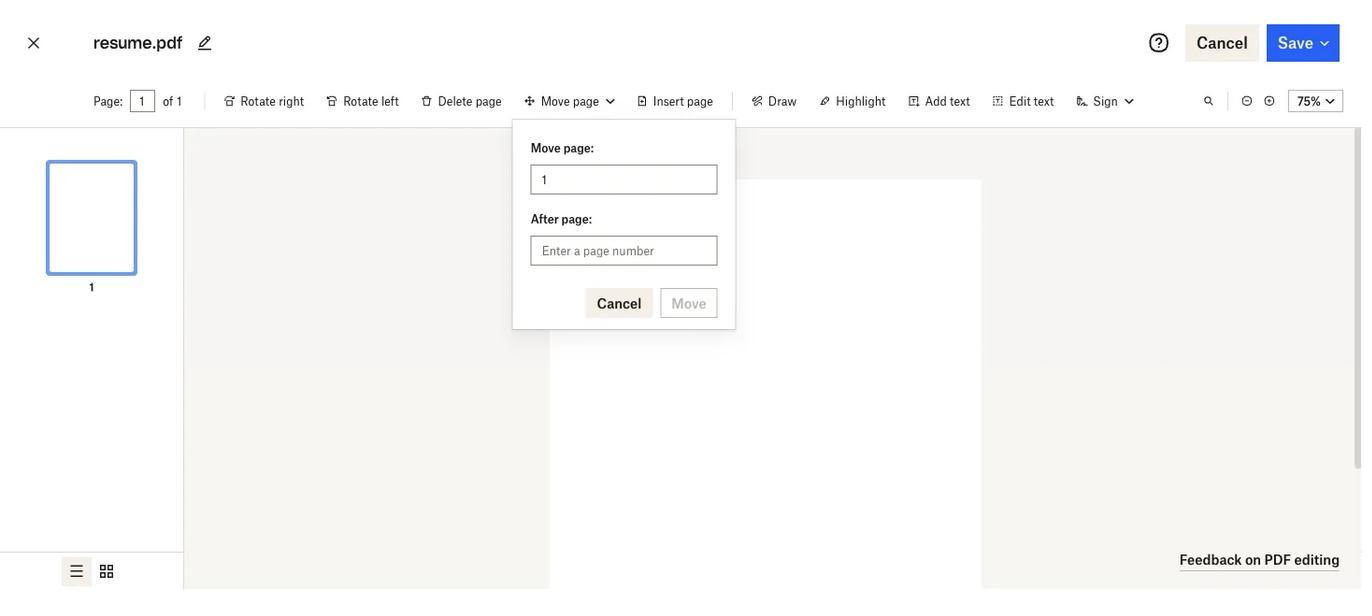 Task type: vqa. For each thing, say whether or not it's contained in the screenshot.
Move page 'dropdown button'
yes



Task type: locate. For each thing, give the bounding box(es) containing it.
move up move page: at the left top of the page
[[541, 94, 570, 108]]

1 horizontal spatial page
[[573, 94, 599, 108]]

cancel
[[1197, 34, 1248, 52], [597, 295, 642, 311]]

page inside popup button
[[573, 94, 599, 108]]

insert page button
[[625, 86, 725, 116]]

text right edit
[[1034, 94, 1054, 108]]

None number field
[[139, 94, 146, 108]]

0 horizontal spatial text
[[950, 94, 970, 108]]

insert page
[[654, 94, 713, 108]]

1 horizontal spatial cancel
[[1197, 34, 1248, 52]]

cancel menu item
[[513, 127, 736, 322]]

page for move page
[[573, 94, 599, 108]]

0 vertical spatial cancel button
[[1186, 24, 1260, 62]]

draw
[[769, 94, 797, 108]]

page up move page: at the left top of the page
[[573, 94, 599, 108]]

sign
[[1094, 94, 1118, 108]]

rotate
[[241, 94, 276, 108], [343, 94, 378, 108]]

rotate left button
[[315, 86, 410, 116]]

page inside button
[[687, 94, 713, 108]]

2 page from the left
[[573, 94, 599, 108]]

0 horizontal spatial rotate
[[241, 94, 276, 108]]

1
[[177, 94, 182, 108], [89, 280, 94, 294]]

text right 'add'
[[950, 94, 970, 108]]

page: right after
[[562, 212, 592, 226]]

option group
[[0, 552, 183, 590]]

add text
[[925, 94, 970, 108]]

1 vertical spatial page:
[[562, 212, 592, 226]]

move inside cancel menu item
[[531, 141, 561, 155]]

highlight
[[836, 94, 886, 108]]

save button
[[1267, 24, 1340, 62]]

1 vertical spatial cancel
[[597, 295, 642, 311]]

rotate inside button
[[343, 94, 378, 108]]

move for move page:
[[531, 141, 561, 155]]

page: for move page:
[[564, 141, 594, 155]]

0 horizontal spatial cancel
[[597, 295, 642, 311]]

insert
[[654, 94, 684, 108]]

cancel left save
[[1197, 34, 1248, 52]]

text
[[950, 94, 970, 108], [1034, 94, 1054, 108]]

0 vertical spatial cancel
[[1197, 34, 1248, 52]]

move inside popup button
[[541, 94, 570, 108]]

draw button
[[741, 86, 808, 116]]

1 horizontal spatial rotate
[[343, 94, 378, 108]]

text inside button
[[950, 94, 970, 108]]

0 horizontal spatial page
[[476, 94, 502, 108]]

page
[[476, 94, 502, 108], [573, 94, 599, 108], [687, 94, 713, 108]]

move page button
[[513, 86, 625, 116]]

page:
[[564, 141, 594, 155], [562, 212, 592, 226]]

1 rotate from the left
[[241, 94, 276, 108]]

0 vertical spatial move
[[541, 94, 570, 108]]

page inside button
[[476, 94, 502, 108]]

of 1
[[163, 94, 182, 108]]

rotate left
[[343, 94, 399, 108]]

0 horizontal spatial cancel button
[[586, 288, 653, 318]]

rotate inside 'button'
[[241, 94, 276, 108]]

2 rotate from the left
[[343, 94, 378, 108]]

1 page from the left
[[476, 94, 502, 108]]

rotate left right at the left
[[241, 94, 276, 108]]

1 horizontal spatial text
[[1034, 94, 1054, 108]]

2 horizontal spatial page
[[687, 94, 713, 108]]

save
[[1278, 34, 1314, 52]]

75% button
[[1289, 90, 1344, 112]]

Button to change sidebar list view to grid view radio
[[92, 556, 122, 586]]

cancel button left save
[[1186, 24, 1260, 62]]

cancel down page to insert selected pages after text field
[[597, 295, 642, 311]]

0 horizontal spatial 1
[[89, 280, 94, 294]]

editing
[[1295, 552, 1340, 568]]

rotate left left
[[343, 94, 378, 108]]

edit text
[[1010, 94, 1054, 108]]

cancel button down page to insert selected pages after text field
[[586, 288, 653, 318]]

delete page
[[438, 94, 502, 108]]

page: down move page
[[564, 141, 594, 155]]

text inside button
[[1034, 94, 1054, 108]]

page right insert
[[687, 94, 713, 108]]

3 page from the left
[[687, 94, 713, 108]]

1 text from the left
[[950, 94, 970, 108]]

move page:
[[531, 141, 594, 155]]

feedback
[[1180, 552, 1243, 568]]

move down move page popup button
[[531, 141, 561, 155]]

1 horizontal spatial 1
[[177, 94, 182, 108]]

text for add text
[[950, 94, 970, 108]]

1 vertical spatial 1
[[89, 280, 94, 294]]

after
[[531, 212, 559, 226]]

2 text from the left
[[1034, 94, 1054, 108]]

page right delete
[[476, 94, 502, 108]]

move
[[541, 94, 570, 108], [531, 141, 561, 155]]

1 horizontal spatial cancel button
[[1186, 24, 1260, 62]]

1 vertical spatial move
[[531, 141, 561, 155]]

1 vertical spatial cancel button
[[586, 288, 653, 318]]

cancel button
[[1186, 24, 1260, 62], [586, 288, 653, 318]]

after page:
[[531, 212, 592, 226]]

cancel button inside menu item
[[586, 288, 653, 318]]

0 vertical spatial page:
[[564, 141, 594, 155]]



Task type: describe. For each thing, give the bounding box(es) containing it.
0 vertical spatial 1
[[177, 94, 182, 108]]

edit text button
[[982, 86, 1066, 116]]

add text button
[[897, 86, 982, 116]]

pdf
[[1265, 552, 1292, 568]]

sign button
[[1066, 86, 1145, 116]]

move for move page
[[541, 94, 570, 108]]

left
[[382, 94, 399, 108]]

move page
[[541, 94, 599, 108]]

highlight button
[[808, 86, 897, 116]]

1 inside page 1. selected thumbnail preview element
[[89, 280, 94, 294]]

rotate for rotate right
[[241, 94, 276, 108]]

feedback on pdf editing
[[1180, 552, 1340, 568]]

page for delete page
[[476, 94, 502, 108]]

Page to insert selected pages after text field
[[542, 240, 707, 261]]

cancel inside menu item
[[597, 295, 642, 311]]

rotate for rotate left
[[343, 94, 378, 108]]

page for insert page
[[687, 94, 713, 108]]

delete page button
[[410, 86, 513, 116]]

75%
[[1298, 94, 1322, 108]]

rotate right button
[[213, 86, 315, 116]]

Selected pages to move text field
[[542, 169, 707, 190]]

page 1. selected thumbnail preview element
[[32, 143, 152, 296]]

edit
[[1010, 94, 1031, 108]]

page:
[[94, 94, 123, 108]]

delete
[[438, 94, 473, 108]]

right
[[279, 94, 304, 108]]

of
[[163, 94, 173, 108]]

page: for after page:
[[562, 212, 592, 226]]

rotate right
[[241, 94, 304, 108]]

cancel image
[[22, 28, 45, 58]]

on
[[1246, 552, 1262, 568]]

feedback on pdf editing button
[[1180, 549, 1340, 571]]

Button to change sidebar grid view to list view radio
[[62, 556, 92, 586]]

resume.pdf
[[94, 33, 182, 52]]

add
[[925, 94, 947, 108]]

text for edit text
[[1034, 94, 1054, 108]]



